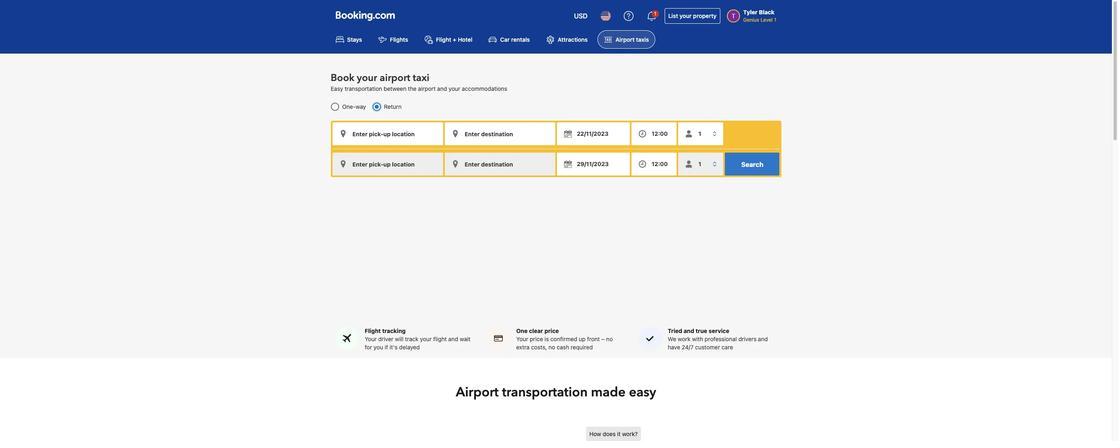 Task type: vqa. For each thing, say whether or not it's contained in the screenshot.


Task type: locate. For each thing, give the bounding box(es) containing it.
1 horizontal spatial flight
[[436, 36, 451, 43]]

and right the
[[437, 85, 447, 92]]

genius
[[744, 17, 760, 23]]

driver
[[378, 336, 394, 343]]

one-
[[342, 103, 356, 110]]

flight inside "link"
[[436, 36, 451, 43]]

2 12:00 from the top
[[652, 161, 668, 168]]

1 vertical spatial no
[[549, 344, 555, 351]]

your right list
[[680, 12, 692, 19]]

airport for airport transportation made easy
[[456, 384, 499, 402]]

1 horizontal spatial airport
[[418, 85, 436, 92]]

for
[[365, 344, 372, 351]]

and right drivers
[[758, 336, 768, 343]]

no
[[606, 336, 613, 343], [549, 344, 555, 351]]

rentals
[[511, 36, 530, 43]]

1 horizontal spatial 1
[[774, 17, 777, 23]]

tracking
[[382, 328, 406, 335]]

usd button
[[569, 6, 593, 26]]

airport down taxi
[[418, 85, 436, 92]]

1 vertical spatial flight
[[365, 328, 381, 335]]

list your property link
[[665, 8, 721, 24]]

and
[[437, 85, 447, 92], [684, 328, 695, 335], [449, 336, 458, 343], [758, 336, 768, 343]]

22/11/2023 button
[[557, 123, 630, 146]]

airport transportation made easy
[[456, 384, 656, 402]]

clear
[[529, 328, 543, 335]]

no right –
[[606, 336, 613, 343]]

0 vertical spatial price
[[545, 328, 559, 335]]

your inside one clear price your price is confirmed up front – no extra costs, no cash required
[[516, 336, 528, 343]]

0 horizontal spatial no
[[549, 344, 555, 351]]

made
[[591, 384, 626, 402]]

the
[[408, 85, 417, 92]]

1 vertical spatial transportation
[[502, 384, 588, 402]]

flight
[[436, 36, 451, 43], [365, 328, 381, 335]]

search button
[[725, 153, 780, 176]]

stays link
[[329, 30, 369, 49]]

price down clear
[[530, 336, 543, 343]]

your
[[680, 12, 692, 19], [357, 71, 377, 85], [449, 85, 460, 92], [420, 336, 432, 343]]

service
[[709, 328, 730, 335]]

0 horizontal spatial flight
[[365, 328, 381, 335]]

1 vertical spatial 12:00
[[652, 161, 668, 168]]

one clear price your price is confirmed up front – no extra costs, no cash required
[[516, 328, 613, 351]]

attractions link
[[540, 30, 595, 49]]

no down is
[[549, 344, 555, 351]]

0 horizontal spatial airport
[[456, 384, 499, 402]]

is
[[545, 336, 549, 343]]

your up the for on the bottom left of the page
[[365, 336, 377, 343]]

0 vertical spatial transportation
[[345, 85, 382, 92]]

1 your from the left
[[365, 336, 377, 343]]

1 vertical spatial airport
[[456, 384, 499, 402]]

your right track
[[420, 336, 432, 343]]

12:00 button for 29/11/2023
[[632, 153, 677, 176]]

level
[[761, 17, 773, 23]]

12:00 button
[[632, 123, 677, 146], [632, 153, 677, 176]]

0 horizontal spatial 1
[[654, 11, 657, 17]]

how does it work?
[[590, 431, 638, 438]]

car rentals
[[500, 36, 530, 43]]

0 horizontal spatial transportation
[[345, 85, 382, 92]]

0 horizontal spatial your
[[365, 336, 377, 343]]

Enter destination text field
[[445, 123, 555, 146]]

2 your from the left
[[516, 336, 528, 343]]

transportation
[[345, 85, 382, 92], [502, 384, 588, 402]]

12:00 for 29/11/2023
[[652, 161, 668, 168]]

it
[[617, 431, 621, 438]]

0 vertical spatial no
[[606, 336, 613, 343]]

airport taxis link
[[598, 30, 656, 49]]

it's
[[390, 344, 398, 351]]

1 horizontal spatial transportation
[[502, 384, 588, 402]]

your inside flight tracking your driver will track your flight and wait for you if it's delayed
[[420, 336, 432, 343]]

flight left +
[[436, 36, 451, 43]]

your left accommodations
[[449, 85, 460, 92]]

taxis
[[636, 36, 649, 43]]

way
[[356, 103, 366, 110]]

stays
[[347, 36, 362, 43]]

price
[[545, 328, 559, 335], [530, 336, 543, 343]]

1 horizontal spatial no
[[606, 336, 613, 343]]

+
[[453, 36, 457, 43]]

0 vertical spatial 12:00 button
[[632, 123, 677, 146]]

12:00 for 22/11/2023
[[652, 130, 668, 137]]

0 vertical spatial flight
[[436, 36, 451, 43]]

1
[[654, 11, 657, 17], [774, 17, 777, 23]]

price up is
[[545, 328, 559, 335]]

2 12:00 button from the top
[[632, 153, 677, 176]]

1 inside tyler black genius level 1
[[774, 17, 777, 23]]

flight inside flight tracking your driver will track your flight and wait for you if it's delayed
[[365, 328, 381, 335]]

wait
[[460, 336, 471, 343]]

airport
[[380, 71, 410, 85], [418, 85, 436, 92]]

29/11/2023 button
[[557, 153, 630, 176]]

flight up driver
[[365, 328, 381, 335]]

front
[[587, 336, 600, 343]]

flight + hotel link
[[418, 30, 479, 49]]

true
[[696, 328, 708, 335]]

airport
[[616, 36, 635, 43], [456, 384, 499, 402]]

0 vertical spatial 12:00
[[652, 130, 668, 137]]

how
[[590, 431, 601, 438]]

1 12:00 button from the top
[[632, 123, 677, 146]]

professional
[[705, 336, 737, 343]]

1 12:00 from the top
[[652, 130, 668, 137]]

tried and true service we work with professional drivers and have 24/7 customer care
[[668, 328, 768, 351]]

will
[[395, 336, 404, 343]]

and left wait
[[449, 336, 458, 343]]

0 vertical spatial airport
[[616, 36, 635, 43]]

12:00
[[652, 130, 668, 137], [652, 161, 668, 168]]

Enter pick-up location text field
[[333, 123, 443, 146]]

0 horizontal spatial airport
[[380, 71, 410, 85]]

flight for flight + hotel
[[436, 36, 451, 43]]

your
[[365, 336, 377, 343], [516, 336, 528, 343]]

your down one
[[516, 336, 528, 343]]

1 left list
[[654, 11, 657, 17]]

1 right level
[[774, 17, 777, 23]]

1 horizontal spatial your
[[516, 336, 528, 343]]

and inside book your airport taxi easy transportation between the airport and your accommodations
[[437, 85, 447, 92]]

airport up between
[[380, 71, 410, 85]]

0 horizontal spatial price
[[530, 336, 543, 343]]

1 horizontal spatial airport
[[616, 36, 635, 43]]

1 vertical spatial 12:00 button
[[632, 153, 677, 176]]

work?
[[622, 431, 638, 438]]



Task type: describe. For each thing, give the bounding box(es) containing it.
and inside flight tracking your driver will track your flight and wait for you if it's delayed
[[449, 336, 458, 343]]

list
[[669, 12, 678, 19]]

you
[[374, 344, 383, 351]]

transportation inside book your airport taxi easy transportation between the airport and your accommodations
[[345, 85, 382, 92]]

required
[[571, 344, 593, 351]]

property
[[693, 12, 717, 19]]

list your property
[[669, 12, 717, 19]]

0 vertical spatial airport
[[380, 71, 410, 85]]

12:00 button for 22/11/2023
[[632, 123, 677, 146]]

book your airport taxi easy transportation between the airport and your accommodations
[[331, 71, 507, 92]]

confirmed
[[551, 336, 578, 343]]

1 vertical spatial airport
[[418, 85, 436, 92]]

with
[[692, 336, 703, 343]]

flights
[[390, 36, 408, 43]]

car
[[500, 36, 510, 43]]

flight + hotel
[[436, 36, 473, 43]]

if
[[385, 344, 388, 351]]

up
[[579, 336, 586, 343]]

work
[[678, 336, 691, 343]]

accommodations
[[462, 85, 507, 92]]

book
[[331, 71, 355, 85]]

your right book
[[357, 71, 377, 85]]

easy
[[629, 384, 656, 402]]

drivers
[[739, 336, 757, 343]]

black
[[759, 9, 775, 16]]

care
[[722, 344, 733, 351]]

taxi
[[413, 71, 430, 85]]

one-way
[[342, 103, 366, 110]]

1 inside button
[[654, 11, 657, 17]]

usd
[[574, 12, 588, 20]]

booking airport taxi image
[[586, 427, 758, 442]]

flight for flight tracking your driver will track your flight and wait for you if it's delayed
[[365, 328, 381, 335]]

search
[[742, 161, 764, 169]]

booking.com online hotel reservations image
[[336, 11, 395, 21]]

your inside flight tracking your driver will track your flight and wait for you if it's delayed
[[365, 336, 377, 343]]

flight tracking your driver will track your flight and wait for you if it's delayed
[[365, 328, 471, 351]]

we
[[668, 336, 677, 343]]

easy
[[331, 85, 343, 92]]

–
[[602, 336, 605, 343]]

return
[[384, 103, 402, 110]]

flight
[[433, 336, 447, 343]]

24/7
[[682, 344, 694, 351]]

1 button
[[642, 6, 662, 26]]

costs,
[[531, 344, 547, 351]]

delayed
[[399, 344, 420, 351]]

tyler
[[744, 9, 758, 16]]

1 vertical spatial price
[[530, 336, 543, 343]]

customer
[[695, 344, 720, 351]]

flights link
[[372, 30, 415, 49]]

have
[[668, 344, 681, 351]]

attractions
[[558, 36, 588, 43]]

airport taxis
[[616, 36, 649, 43]]

22/11/2023
[[577, 130, 609, 137]]

and up the work
[[684, 328, 695, 335]]

car rentals link
[[482, 30, 537, 49]]

tyler black genius level 1
[[744, 9, 777, 23]]

airport for airport taxis
[[616, 36, 635, 43]]

1 horizontal spatial price
[[545, 328, 559, 335]]

29/11/2023
[[577, 161, 609, 168]]

cash
[[557, 344, 569, 351]]

one
[[516, 328, 528, 335]]

between
[[384, 85, 407, 92]]

track
[[405, 336, 419, 343]]

hotel
[[458, 36, 473, 43]]

tried
[[668, 328, 683, 335]]

does
[[603, 431, 616, 438]]

extra
[[516, 344, 530, 351]]



